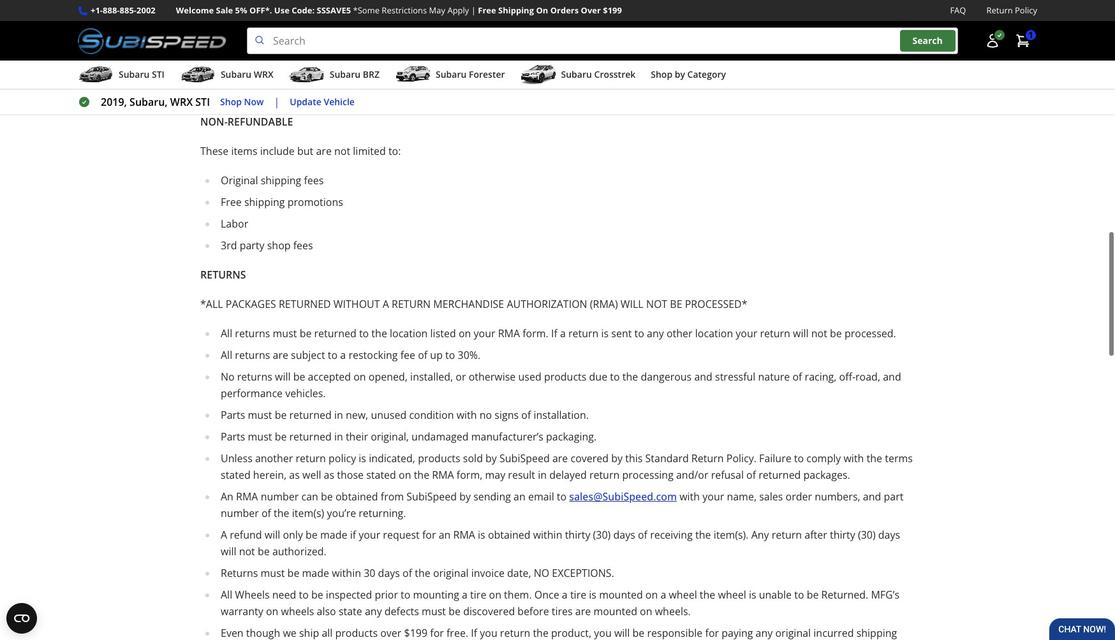 Task type: locate. For each thing, give the bounding box(es) containing it.
your inside a refund will only be made if your request for an rma is obtained within thirty (30) days of receiving the item(s). any return after thirty (30) days will not be authorized.
[[359, 528, 380, 542]]

on right listed
[[459, 327, 471, 341]]

1 vertical spatial obtained
[[488, 528, 531, 542]]

subaru up subaru,
[[119, 68, 150, 80]]

mounted
[[599, 588, 643, 602], [594, 605, 637, 619]]

| right now
[[274, 95, 280, 109]]

shop left now
[[220, 96, 242, 108]]

1 horizontal spatial shop
[[651, 68, 673, 80]]

an down an rma number can be obtained from subispeed by sending an email to sales@subispeed.com
[[439, 528, 451, 542]]

parts for parts must be returned in their original, undamaged manufacturer's packaging.
[[221, 430, 245, 444]]

1 vertical spatial number
[[221, 507, 259, 521]]

discovered
[[463, 605, 515, 619]]

request inside missing packages that show delivered must be reported to subispeed within 24 hours. if the package shows delivered, and you did not receive it subispeed will request a police report be filed immediately. submit a copy of the police report to
[[272, 23, 308, 37]]

not right did
[[823, 6, 839, 20]]

shipping
[[498, 4, 534, 16]]

returns for will
[[237, 370, 272, 384]]

1 (30) from the left
[[593, 528, 611, 542]]

returned down vehicles.
[[289, 408, 332, 423]]

1 vertical spatial for
[[422, 528, 436, 542]]

and inside missing packages that show delivered must be reported to subispeed within 24 hours. if the package shows delivered, and you did not receive it subispeed will request a police report be filed immediately. submit a copy of the police report to
[[764, 6, 782, 20]]

1 horizontal spatial wheel
[[718, 588, 746, 602]]

another
[[255, 452, 293, 466]]

subaru for subaru crosstrek
[[561, 68, 592, 80]]

1 vertical spatial fees
[[293, 239, 313, 253]]

will down packages
[[253, 23, 269, 37]]

a left return
[[383, 297, 389, 311]]

4 subaru from the left
[[436, 68, 467, 80]]

to right the sent on the right
[[635, 327, 644, 341]]

1 horizontal spatial as
[[324, 468, 334, 483]]

all returns must be returned to the location listed on your rma form. if a return is sent to any other location your return will not be processed.
[[221, 327, 896, 341]]

for inside to account for late deliveries by the carrier, or errors in delivery, the shipping carrier requires a 3 business day waiting period before allowing customer service to file a missing package claim.
[[255, 69, 269, 83]]

in left new,
[[334, 408, 343, 423]]

return up and/or
[[692, 452, 724, 466]]

date,
[[507, 567, 531, 581]]

must up the another
[[248, 430, 272, 444]]

2 subaru from the left
[[221, 68, 252, 80]]

0 vertical spatial obtained
[[336, 490, 378, 504]]

0 vertical spatial shop
[[651, 68, 673, 80]]

with inside unless another return policy is indicated, products sold by subispeed are covered by this standard return policy. failure to comply with the terms stated herein, as well as those stated on the rma form, may result in delayed return processing and/or refusal of returned packages.
[[844, 452, 864, 466]]

1 vertical spatial package
[[360, 86, 400, 100]]

to left file
[[284, 86, 294, 100]]

sti up 2019, subaru, wrx sti
[[152, 68, 165, 80]]

0 vertical spatial returns
[[235, 327, 270, 341]]

1 horizontal spatial before
[[797, 69, 829, 83]]

0 horizontal spatial obtained
[[336, 490, 378, 504]]

obtained inside a refund will only be made if your request for an rma is obtained within thirty (30) days of receiving the item(s). any return after thirty (30) days will not be authorized.
[[488, 528, 531, 542]]

1 horizontal spatial number
[[261, 490, 299, 504]]

and left 'you'
[[764, 6, 782, 20]]

with inside and we will open an investigation with the shipping company.
[[264, 40, 284, 54]]

submit
[[485, 23, 519, 37]]

an
[[221, 490, 234, 504]]

0 vertical spatial all
[[221, 327, 232, 341]]

be right only
[[306, 528, 318, 542]]

or for installed,
[[456, 370, 466, 384]]

within down with your name, sales order numbers, and part number of the item(s) you're returning.
[[533, 528, 562, 542]]

no
[[480, 408, 492, 423]]

returns for must
[[235, 327, 270, 341]]

all for all returns are subject to a restocking fee of up to 30%.
[[221, 348, 232, 363]]

parts must be returned in their original, undamaged manufacturer's packaging.
[[221, 430, 597, 444]]

result
[[508, 468, 535, 483]]

2 vertical spatial an
[[439, 528, 451, 542]]

0 horizontal spatial location
[[390, 327, 428, 341]]

to inside no returns will be accepted on opened, installed, or otherwise used products due to the dangerous and stressful nature of racing, off-road, and performance vehicles.
[[610, 370, 620, 384]]

0 horizontal spatial thirty
[[565, 528, 591, 542]]

0 horizontal spatial wheel
[[669, 588, 697, 602]]

sale
[[216, 4, 233, 16]]

numbers,
[[815, 490, 861, 504]]

1 vertical spatial shop
[[220, 96, 242, 108]]

report up company.
[[350, 23, 380, 37]]

0 horizontal spatial an
[[439, 528, 451, 542]]

1 horizontal spatial stated
[[366, 468, 396, 483]]

1 vertical spatial or
[[456, 370, 466, 384]]

update vehicle button
[[290, 95, 355, 109]]

no
[[221, 370, 235, 384]]

0 horizontal spatial any
[[365, 605, 382, 619]]

1 horizontal spatial package
[[640, 6, 679, 20]]

be down mounting
[[449, 605, 461, 619]]

products
[[544, 370, 587, 384], [418, 452, 461, 466]]

1 vertical spatial any
[[365, 605, 382, 619]]

shop right requires
[[651, 68, 673, 80]]

1 horizontal spatial request
[[383, 528, 420, 542]]

before
[[797, 69, 829, 83], [518, 605, 549, 619]]

original
[[221, 174, 258, 188]]

0 vertical spatial package
[[640, 6, 679, 20]]

refund
[[230, 528, 262, 542]]

be up the another
[[275, 430, 287, 444]]

promotions
[[288, 195, 343, 209]]

3 subaru from the left
[[330, 68, 361, 80]]

2 stated from the left
[[366, 468, 396, 483]]

1 vertical spatial sales@subispeed.com link
[[569, 490, 677, 504]]

returns inside no returns will be accepted on opened, installed, or otherwise used products due to the dangerous and stressful nature of racing, off-road, and performance vehicles.
[[237, 370, 272, 384]]

1 vertical spatial return
[[692, 452, 724, 466]]

sales@subispeed.com link for with
[[569, 490, 677, 504]]

2 horizontal spatial an
[[854, 23, 866, 37]]

by right 3
[[675, 68, 685, 80]]

all
[[221, 327, 232, 341], [221, 348, 232, 363], [221, 588, 232, 602]]

1 horizontal spatial tire
[[570, 588, 587, 602]]

police
[[319, 23, 347, 37], [585, 23, 613, 37]]

a subaru crosstrek thumbnail image image
[[520, 65, 556, 84]]

are right but
[[316, 144, 332, 158]]

subaru for subaru sti
[[119, 68, 150, 80]]

2 police from the left
[[585, 23, 613, 37]]

returned up all returns are subject to a restocking fee of up to 30%.
[[314, 327, 357, 341]]

0 horizontal spatial as
[[289, 468, 300, 483]]

days down part
[[879, 528, 900, 542]]

need
[[272, 588, 296, 602]]

to up immediately.
[[468, 6, 478, 20]]

stated down indicated,
[[366, 468, 396, 483]]

2 as from the left
[[324, 468, 334, 483]]

0 horizontal spatial a
[[221, 528, 227, 542]]

of left receiving
[[638, 528, 648, 542]]

we
[[792, 23, 806, 37]]

0 vertical spatial products
[[544, 370, 587, 384]]

package inside to account for late deliveries by the carrier, or errors in delivery, the shipping carrier requires a 3 business day waiting period before allowing customer service to file a missing package claim.
[[360, 86, 400, 100]]

number
[[261, 490, 299, 504], [221, 507, 259, 521]]

must
[[382, 6, 406, 20], [273, 327, 297, 341], [248, 408, 272, 423], [248, 430, 272, 444], [261, 567, 285, 581], [422, 605, 446, 619]]

0 vertical spatial if
[[613, 6, 619, 20]]

subispeed right from
[[407, 490, 457, 504]]

to up defects
[[401, 588, 411, 602]]

crosstrek
[[594, 68, 636, 80]]

stated down unless
[[221, 468, 251, 483]]

1 horizontal spatial wrx
[[254, 68, 274, 80]]

of down policy.
[[747, 468, 756, 483]]

1 horizontal spatial free
[[478, 4, 496, 16]]

1 vertical spatial parts
[[221, 430, 245, 444]]

before down once
[[518, 605, 549, 619]]

shop inside shop now link
[[220, 96, 242, 108]]

sales@subispeed.com link down processing
[[569, 490, 677, 504]]

shop for shop by category
[[651, 68, 673, 80]]

return
[[569, 327, 599, 341], [760, 327, 791, 341], [296, 452, 326, 466], [590, 468, 620, 483], [772, 528, 802, 542]]

subaru sti
[[119, 68, 165, 80]]

1 wheel from the left
[[669, 588, 697, 602]]

0 horizontal spatial shop
[[220, 96, 242, 108]]

0 vertical spatial free
[[478, 4, 496, 16]]

an inside a refund will only be made if your request for an rma is obtained within thirty (30) days of receiving the item(s). any return after thirty (30) days will not be authorized.
[[439, 528, 451, 542]]

by inside dropdown button
[[675, 68, 685, 80]]

in inside to account for late deliveries by the carrier, or errors in delivery, the shipping carrier requires a 3 business day waiting period before allowing customer service to file a missing package claim.
[[454, 69, 463, 83]]

1 vertical spatial all
[[221, 348, 232, 363]]

shipping left carrier
[[526, 69, 567, 83]]

0 horizontal spatial for
[[255, 69, 269, 83]]

subispeed logo image
[[78, 28, 227, 54]]

original,
[[371, 430, 409, 444]]

subispeed inside unless another return policy is indicated, products sold by subispeed are covered by this standard return policy. failure to comply with the terms stated herein, as well as those stated on the rma form, may result in delayed return processing and/or refusal of returned packages.
[[500, 452, 550, 466]]

open widget image
[[6, 604, 37, 634]]

a subaru forester thumbnail image image
[[395, 65, 431, 84]]

in right result on the left of the page
[[538, 468, 547, 483]]

1 vertical spatial if
[[551, 327, 558, 341]]

0 vertical spatial for
[[255, 69, 269, 83]]

customer
[[200, 86, 246, 100]]

0 horizontal spatial days
[[378, 567, 400, 581]]

by up missing
[[340, 69, 351, 83]]

is up invoice
[[478, 528, 485, 542]]

returned down failure
[[759, 468, 801, 483]]

subaru up the customer
[[221, 68, 252, 80]]

free shipping promotions
[[221, 195, 343, 209]]

be down authorized.
[[288, 567, 300, 581]]

0 vertical spatial number
[[261, 490, 299, 504]]

as left well
[[289, 468, 300, 483]]

must down mounting
[[422, 605, 446, 619]]

obtained
[[336, 490, 378, 504], [488, 528, 531, 542]]

is left the sent on the right
[[601, 327, 609, 341]]

1 horizontal spatial obtained
[[488, 528, 531, 542]]

use
[[274, 4, 290, 16]]

1 vertical spatial products
[[418, 452, 461, 466]]

off-
[[839, 370, 856, 384]]

1 vertical spatial sti
[[195, 95, 210, 109]]

1 horizontal spatial an
[[514, 490, 526, 504]]

1 vertical spatial a
[[221, 528, 227, 542]]

0 vertical spatial a
[[383, 297, 389, 311]]

well
[[302, 468, 321, 483]]

1 stated from the left
[[221, 468, 251, 483]]

non-
[[200, 115, 228, 129]]

sti inside subaru sti dropdown button
[[152, 68, 165, 80]]

1 vertical spatial sales@subispeed.com
[[569, 490, 677, 504]]

0 vertical spatial an
[[854, 23, 866, 37]]

wheel
[[669, 588, 697, 602], [718, 588, 746, 602]]

wheel up wheels.
[[669, 588, 697, 602]]

1 vertical spatial |
[[274, 95, 280, 109]]

any left other
[[647, 327, 664, 341]]

will up vehicles.
[[275, 370, 291, 384]]

an inside and we will open an investigation with the shipping company.
[[854, 23, 866, 37]]

subaru forester
[[436, 68, 505, 80]]

3 all from the top
[[221, 588, 232, 602]]

location down the processed*
[[695, 327, 733, 341]]

rma inside unless another return policy is indicated, products sold by subispeed are covered by this standard return policy. failure to comply with the terms stated herein, as well as those stated on the rma form, may result in delayed return processing and/or refusal of returned packages.
[[432, 468, 454, 483]]

packaging.
[[546, 430, 597, 444]]

2 report from the left
[[616, 23, 646, 37]]

button image
[[985, 33, 1001, 49]]

returns for are
[[235, 348, 270, 363]]

with down and/or
[[680, 490, 700, 504]]

within up copy
[[534, 6, 563, 20]]

obtained up you're
[[336, 490, 378, 504]]

them.
[[504, 588, 532, 602]]

1 vertical spatial returns
[[235, 348, 270, 363]]

0 vertical spatial any
[[647, 327, 664, 341]]

2002
[[137, 4, 156, 16]]

to right due at the bottom of page
[[610, 370, 620, 384]]

0 horizontal spatial or
[[409, 69, 419, 83]]

a inside a refund will only be made if your request for an rma is obtained within thirty (30) days of receiving the item(s). any return after thirty (30) days will not be authorized.
[[221, 528, 227, 542]]

0 horizontal spatial tire
[[470, 588, 486, 602]]

1 parts from the top
[[221, 408, 245, 423]]

or inside to account for late deliveries by the carrier, or errors in delivery, the shipping carrier requires a 3 business day waiting period before allowing customer service to file a missing package claim.
[[409, 69, 419, 83]]

on down need
[[266, 605, 278, 619]]

restrictions
[[382, 4, 427, 16]]

or down 30%.
[[456, 370, 466, 384]]

1 subaru from the left
[[119, 68, 150, 80]]

not
[[646, 297, 668, 311]]

of left the racing,
[[793, 370, 802, 384]]

0 horizontal spatial stated
[[221, 468, 251, 483]]

2 all from the top
[[221, 348, 232, 363]]

condition
[[409, 408, 454, 423]]

and inside with your name, sales order numbers, and part number of the item(s) you're returning.
[[863, 490, 881, 504]]

will inside and we will open an investigation with the shipping company.
[[808, 23, 824, 37]]

up
[[430, 348, 443, 363]]

to
[[200, 69, 212, 83]]

of right copy
[[555, 23, 564, 37]]

all up warranty
[[221, 588, 232, 602]]

| right apply at top
[[471, 4, 476, 16]]

2 parts from the top
[[221, 430, 245, 444]]

will inside missing packages that show delivered must be reported to subispeed within 24 hours. if the package shows delivered, and you did not receive it subispeed will request a police report be filed immediately. submit a copy of the police report to
[[253, 23, 269, 37]]

of inside no returns will be accepted on opened, installed, or otherwise used products due to the dangerous and stressful nature of racing, off-road, and performance vehicles.
[[793, 370, 802, 384]]

wrx inside dropdown button
[[254, 68, 274, 80]]

1 horizontal spatial for
[[422, 528, 436, 542]]

police down sssave5
[[319, 23, 347, 37]]

you
[[785, 6, 802, 20]]

888-
[[103, 4, 120, 16]]

on inside no returns will be accepted on opened, installed, or otherwise used products due to the dangerous and stressful nature of racing, off-road, and performance vehicles.
[[354, 370, 366, 384]]

if inside missing packages that show delivered must be reported to subispeed within 24 hours. if the package shows delivered, and you did not receive it subispeed will request a police report be filed immediately. submit a copy of the police report to
[[613, 6, 619, 20]]

products down undamaged on the bottom
[[418, 452, 461, 466]]

filed
[[397, 23, 418, 37]]

0 horizontal spatial products
[[418, 452, 461, 466]]

accepted
[[308, 370, 351, 384]]

0 horizontal spatial police
[[319, 23, 347, 37]]

2 vertical spatial returns
[[237, 370, 272, 384]]

of up refund
[[262, 507, 271, 521]]

0 horizontal spatial if
[[551, 327, 558, 341]]

1 horizontal spatial (30)
[[858, 528, 876, 542]]

shop inside shop by category dropdown button
[[651, 68, 673, 80]]

all for all returns must be returned to the location listed on your rma form. if a return is sent to any other location your return will not be processed.
[[221, 327, 232, 341]]

location up "fee"
[[390, 327, 428, 341]]

or inside no returns will be accepted on opened, installed, or otherwise used products due to the dangerous and stressful nature of racing, off-road, and performance vehicles.
[[456, 370, 466, 384]]

returned inside unless another return policy is indicated, products sold by subispeed are covered by this standard return policy. failure to comply with the terms stated herein, as well as those stated on the rma form, may result in delayed return processing and/or refusal of returned packages.
[[759, 468, 801, 483]]

shop now
[[220, 96, 264, 108]]

0 vertical spatial wrx
[[254, 68, 274, 80]]

rma up original
[[453, 528, 475, 542]]

0 vertical spatial before
[[797, 69, 829, 83]]

with up late
[[264, 40, 284, 54]]

the inside no returns will be accepted on opened, installed, or otherwise used products due to the dangerous and stressful nature of racing, off-road, and performance vehicles.
[[623, 370, 638, 384]]

days left receiving
[[614, 528, 635, 542]]

30%.
[[458, 348, 481, 363]]

made inside a refund will only be made if your request for an rma is obtained within thirty (30) days of receiving the item(s). any return after thirty (30) days will not be authorized.
[[320, 528, 347, 542]]

30
[[364, 567, 375, 581]]

an left email on the left bottom of page
[[514, 490, 526, 504]]

1 horizontal spatial days
[[614, 528, 635, 542]]

in left their
[[334, 430, 343, 444]]

on down indicated,
[[399, 468, 411, 483]]

0 horizontal spatial free
[[221, 195, 242, 209]]

wrx
[[254, 68, 274, 80], [170, 95, 193, 109]]

original shipping fees
[[221, 174, 324, 188]]

1 vertical spatial before
[[518, 605, 549, 619]]

package down carrier,
[[360, 86, 400, 100]]

to right failure
[[794, 452, 804, 466]]

made
[[320, 528, 347, 542], [302, 567, 329, 581]]

subject
[[291, 348, 325, 363]]

tire
[[470, 588, 486, 602], [570, 588, 587, 602]]

faq
[[950, 4, 966, 16]]

1 vertical spatial request
[[383, 528, 420, 542]]

0 horizontal spatial return
[[692, 452, 724, 466]]

otherwise
[[469, 370, 516, 384]]

shipping
[[305, 40, 346, 54], [526, 69, 567, 83], [261, 174, 301, 188], [244, 195, 285, 209]]

1 vertical spatial wrx
[[170, 95, 193, 109]]

0 vertical spatial sti
[[152, 68, 165, 80]]

with your name, sales order numbers, and part number of the item(s) you're returning.
[[221, 490, 904, 521]]

0 horizontal spatial report
[[350, 23, 380, 37]]

a left 3
[[646, 69, 651, 83]]

an for obtained
[[439, 528, 451, 542]]

wheel left unable
[[718, 588, 746, 602]]

if
[[613, 6, 619, 20], [551, 327, 558, 341]]

0 horizontal spatial (30)
[[593, 528, 611, 542]]

may
[[429, 4, 445, 16]]

will up the racing,
[[793, 327, 809, 341]]

an
[[854, 23, 866, 37], [514, 490, 526, 504], [439, 528, 451, 542]]

your
[[474, 327, 496, 341], [736, 327, 758, 341], [703, 490, 724, 504], [359, 528, 380, 542]]

their
[[346, 430, 368, 444]]

0 vertical spatial made
[[320, 528, 347, 542]]

0 vertical spatial sales@subispeed.com link
[[661, 23, 769, 37]]

and left part
[[863, 490, 881, 504]]

sales@subispeed.com link for and
[[661, 23, 769, 37]]

0 vertical spatial within
[[534, 6, 563, 20]]

2 vertical spatial all
[[221, 588, 232, 602]]

a
[[383, 297, 389, 311], [221, 528, 227, 542]]

0 horizontal spatial package
[[360, 86, 400, 100]]

1 horizontal spatial or
[[456, 370, 466, 384]]

0 vertical spatial parts
[[221, 408, 245, 423]]

will
[[621, 297, 644, 311]]

$199
[[603, 4, 622, 16]]

+1-888-885-2002 link
[[91, 4, 156, 17]]

subaru sti button
[[78, 63, 165, 89]]

all up the no at the bottom left of the page
[[221, 348, 232, 363]]

1 horizontal spatial products
[[544, 370, 587, 384]]

fees right shop
[[293, 239, 313, 253]]

free
[[478, 4, 496, 16], [221, 195, 242, 209]]

subaru for subaru forester
[[436, 68, 467, 80]]

1 all from the top
[[221, 327, 232, 341]]

1 vertical spatial within
[[533, 528, 562, 542]]

5 subaru from the left
[[561, 68, 592, 80]]

to inside to account for late deliveries by the carrier, or errors in delivery, the shipping carrier requires a 3 business day waiting period before allowing customer service to file a missing package claim.
[[284, 86, 294, 100]]

of inside unless another return policy is indicated, products sold by subispeed are covered by this standard return policy. failure to comply with the terms stated herein, as well as those stated on the rma form, may result in delayed return processing and/or refusal of returned packages.
[[747, 468, 756, 483]]

of right signs
[[522, 408, 531, 423]]

1 horizontal spatial report
[[616, 23, 646, 37]]

thirty right the after
[[830, 528, 856, 542]]

item(s)
[[292, 507, 324, 521]]

1 vertical spatial an
[[514, 490, 526, 504]]

1 horizontal spatial thirty
[[830, 528, 856, 542]]

all inside all wheels need to be inspected prior to mounting a tire on them. once a tire is mounted on a wheel the wheel is unable to be returned. mfg's warranty on wheels also state any defects must be discovered before tires are mounted on wheels.
[[221, 588, 232, 602]]



Task type: vqa. For each thing, say whether or not it's contained in the screenshot.
2017 to the top
no



Task type: describe. For each thing, give the bounding box(es) containing it.
once
[[535, 588, 559, 602]]

return down covered
[[590, 468, 620, 483]]

0 vertical spatial return
[[987, 4, 1013, 16]]

return up well
[[296, 452, 326, 466]]

can
[[302, 490, 318, 504]]

processed.
[[845, 327, 896, 341]]

0 horizontal spatial |
[[274, 95, 280, 109]]

be up also
[[311, 588, 323, 602]]

of inside missing packages that show delivered must be reported to subispeed within 24 hours. if the package shows delivered, and you did not receive it subispeed will request a police report be filed immediately. submit a copy of the police report to
[[555, 23, 564, 37]]

racing,
[[805, 370, 837, 384]]

terms
[[885, 452, 913, 466]]

a right file
[[313, 86, 319, 100]]

all for all wheels need to be inspected prior to mounting a tire on them. once a tire is mounted on a wheel the wheel is unable to be returned. mfg's warranty on wheels also state any defects must be discovered before tires are mounted on wheels.
[[221, 588, 232, 602]]

for inside a refund will only be made if your request for an rma is obtained within thirty (30) days of receiving the item(s). any return after thirty (30) days will not be authorized.
[[422, 528, 436, 542]]

items
[[231, 144, 258, 158]]

returns must be made within 30 days of the original invoice date, no exceptions.
[[221, 567, 614, 581]]

return policy
[[987, 4, 1038, 16]]

be right can
[[321, 490, 333, 504]]

if for form.
[[551, 327, 558, 341]]

shop
[[267, 239, 291, 253]]

faq link
[[950, 4, 966, 17]]

return policy link
[[987, 4, 1038, 17]]

unable
[[759, 588, 792, 602]]

on up discovered
[[489, 588, 502, 602]]

with left 'no'
[[457, 408, 477, 423]]

return up nature
[[760, 327, 791, 341]]

be down refund
[[258, 545, 270, 559]]

not inside missing packages that show delivered must be reported to subispeed within 24 hours. if the package shows delivered, and you did not receive it subispeed will request a police report be filed immediately. submit a copy of the police report to
[[823, 6, 839, 20]]

the inside a refund will only be made if your request for an rma is obtained within thirty (30) days of receiving the item(s). any return after thirty (30) days will not be authorized.
[[696, 528, 711, 542]]

subaru for subaru wrx
[[221, 68, 252, 80]]

invoice
[[471, 567, 505, 581]]

vehicles.
[[285, 387, 326, 401]]

shipping inside to account for late deliveries by the carrier, or errors in delivery, the shipping carrier requires a 3 business day waiting period before allowing customer service to file a missing package claim.
[[526, 69, 567, 83]]

on left wheels.
[[640, 605, 653, 619]]

by left this
[[611, 452, 623, 466]]

1 thirty from the left
[[565, 528, 591, 542]]

package inside missing packages that show delivered must be reported to subispeed within 24 hours. if the package shows delivered, and you did not receive it subispeed will request a police report be filed immediately. submit a copy of the police report to
[[640, 6, 679, 20]]

of inside with your name, sales order numbers, and part number of the item(s) you're returning.
[[262, 507, 271, 521]]

2 thirty from the left
[[830, 528, 856, 542]]

0 vertical spatial sales@subispeed.com
[[661, 23, 769, 37]]

subispeed up submit
[[481, 6, 531, 20]]

these items include but are not limited to:
[[200, 144, 401, 158]]

to up 3
[[649, 23, 658, 37]]

shop for shop now
[[220, 96, 242, 108]]

1 vertical spatial mounted
[[594, 605, 637, 619]]

a up "tires"
[[562, 588, 568, 602]]

packages
[[239, 6, 283, 20]]

*some
[[353, 4, 380, 16]]

0 horizontal spatial wrx
[[170, 95, 193, 109]]

by down form,
[[460, 490, 471, 504]]

or for carrier,
[[409, 69, 419, 83]]

must inside all wheels need to be inspected prior to mounting a tire on them. once a tire is mounted on a wheel the wheel is unable to be returned. mfg's warranty on wheels also state any defects must be discovered before tires are mounted on wheels.
[[422, 605, 446, 619]]

welcome
[[176, 4, 214, 16]]

nature
[[758, 370, 790, 384]]

search input field
[[247, 28, 958, 54]]

1 location from the left
[[390, 327, 428, 341]]

before inside to account for late deliveries by the carrier, or errors in delivery, the shipping carrier requires a 3 business day waiting period before allowing customer service to file a missing package claim.
[[797, 69, 829, 83]]

shipping inside and we will open an investigation with the shipping company.
[[305, 40, 346, 54]]

2 (30) from the left
[[858, 528, 876, 542]]

*all packages returned without a return merchandise authorization (rma) will not be processed*
[[200, 297, 748, 311]]

category
[[688, 68, 726, 80]]

day
[[707, 69, 724, 83]]

returns
[[200, 268, 246, 282]]

sssave5
[[317, 4, 351, 16]]

order
[[786, 490, 812, 504]]

processed*
[[685, 297, 748, 311]]

the inside with your name, sales order numbers, and part number of the item(s) you're returning.
[[274, 507, 289, 521]]

to right email on the left bottom of page
[[557, 490, 567, 504]]

requires
[[603, 69, 643, 83]]

are inside unless another return policy is indicated, products sold by subispeed are covered by this standard return policy. failure to comply with the terms stated herein, as well as those stated on the rma form, may result in delayed return processing and/or refusal of returned packages.
[[553, 452, 568, 466]]

a up accepted
[[340, 348, 346, 363]]

by up may
[[486, 452, 497, 466]]

fee
[[401, 348, 415, 363]]

a down show
[[311, 23, 317, 37]]

number inside with your name, sales order numbers, and part number of the item(s) you're returning.
[[221, 507, 259, 521]]

packages
[[226, 297, 276, 311]]

carrier,
[[372, 69, 406, 83]]

sent
[[612, 327, 632, 341]]

are left subject
[[273, 348, 288, 363]]

will down refund
[[221, 545, 236, 559]]

without
[[334, 297, 380, 311]]

wheels
[[281, 605, 314, 619]]

period
[[763, 69, 795, 83]]

1 horizontal spatial sti
[[195, 95, 210, 109]]

signs
[[495, 408, 519, 423]]

1 tire from the left
[[470, 588, 486, 602]]

warranty
[[221, 605, 263, 619]]

labor
[[221, 217, 248, 231]]

be inside no returns will be accepted on opened, installed, or otherwise used products due to the dangerous and stressful nature of racing, off-road, and performance vehicles.
[[293, 370, 305, 384]]

subaru for subaru brz
[[330, 68, 361, 80]]

be up filed on the top left
[[409, 6, 421, 20]]

account
[[215, 69, 253, 83]]

returned.
[[822, 588, 869, 602]]

service
[[248, 86, 281, 100]]

name,
[[727, 490, 757, 504]]

did
[[805, 6, 820, 20]]

return inside a refund will only be made if your request for an rma is obtained within thirty (30) days of receiving the item(s). any return after thirty (30) days will not be authorized.
[[772, 528, 802, 542]]

be left the processed.
[[830, 327, 842, 341]]

the inside all wheels need to be inspected prior to mounting a tire on them. once a tire is mounted on a wheel the wheel is unable to be returned. mfg's warranty on wheels also state any defects must be discovered before tires are mounted on wheels.
[[700, 588, 716, 602]]

rma right an
[[236, 490, 258, 504]]

to right up
[[445, 348, 455, 363]]

in inside unless another return policy is indicated, products sold by subispeed are covered by this standard return policy. failure to comply with the terms stated herein, as well as those stated on the rma form, may result in delayed return processing and/or refusal of returned packages.
[[538, 468, 547, 483]]

a subaru sti thumbnail image image
[[78, 65, 114, 84]]

to up restocking
[[359, 327, 369, 341]]

will left only
[[265, 528, 280, 542]]

item(s).
[[714, 528, 749, 542]]

orders
[[550, 4, 579, 16]]

it
[[878, 6, 884, 20]]

and inside and we will open an investigation with the shipping company.
[[771, 23, 790, 37]]

of right 30 at the left of page
[[403, 567, 412, 581]]

not up the racing,
[[812, 327, 828, 341]]

subispeed up investigation
[[200, 23, 251, 37]]

herein,
[[253, 468, 287, 483]]

0 vertical spatial mounted
[[599, 588, 643, 602]]

must up need
[[261, 567, 285, 581]]

after
[[805, 528, 828, 542]]

by inside to account for late deliveries by the carrier, or errors in delivery, the shipping carrier requires a 3 business day waiting period before allowing customer service to file a missing package claim.
[[340, 69, 351, 83]]

include
[[260, 144, 295, 158]]

shipping down original shipping fees
[[244, 195, 285, 209]]

be left filed on the top left
[[383, 23, 395, 37]]

is inside unless another return policy is indicated, products sold by subispeed are covered by this standard return policy. failure to comply with the terms stated herein, as well as those stated on the rma form, may result in delayed return processing and/or refusal of returned packages.
[[359, 452, 366, 466]]

you're
[[327, 507, 356, 521]]

the inside and we will open an investigation with the shipping company.
[[287, 40, 302, 54]]

on up wheels.
[[646, 588, 658, 602]]

any inside all wheels need to be inspected prior to mounting a tire on them. once a tire is mounted on a wheel the wheel is unable to be returned. mfg's warranty on wheels also state any defects must be discovered before tires are mounted on wheels.
[[365, 605, 382, 619]]

returned up well
[[289, 430, 332, 444]]

and right road,
[[883, 370, 901, 384]]

a subaru wrx thumbnail image image
[[180, 65, 216, 84]]

is down exceptions.
[[589, 588, 597, 602]]

your down the processed*
[[736, 327, 758, 341]]

not left limited
[[334, 144, 350, 158]]

mfg's
[[871, 588, 900, 602]]

dangerous
[[641, 370, 692, 384]]

within inside a refund will only be made if your request for an rma is obtained within thirty (30) days of receiving the item(s). any return after thirty (30) days will not be authorized.
[[533, 528, 562, 542]]

1 report from the left
[[350, 23, 380, 37]]

not inside a refund will only be made if your request for an rma is obtained within thirty (30) days of receiving the item(s). any return after thirty (30) days will not be authorized.
[[239, 545, 255, 559]]

if for hours.
[[613, 6, 619, 20]]

will inside no returns will be accepted on opened, installed, or otherwise used products due to the dangerous and stressful nature of racing, off-road, and performance vehicles.
[[275, 370, 291, 384]]

your up 30%.
[[474, 327, 496, 341]]

be
[[670, 297, 683, 311]]

allowing
[[831, 69, 871, 83]]

to inside unless another return policy is indicated, products sold by subispeed are covered by this standard return policy. failure to comply with the terms stated herein, as well as those stated on the rma form, may result in delayed return processing and/or refusal of returned packages.
[[794, 452, 804, 466]]

must inside missing packages that show delivered must be reported to subispeed within 24 hours. if the package shows delivered, and you did not receive it subispeed will request a police report be filed immediately. submit a copy of the police report to
[[382, 6, 406, 20]]

defects
[[385, 605, 419, 619]]

return down (rma)
[[569, 327, 599, 341]]

before inside all wheels need to be inspected prior to mounting a tire on them. once a tire is mounted on a wheel the wheel is unable to be returned. mfg's warranty on wheels also state any defects must be discovered before tires are mounted on wheels.
[[518, 605, 549, 619]]

must up subject
[[273, 327, 297, 341]]

2 vertical spatial within
[[332, 567, 361, 581]]

all wheels need to be inspected prior to mounting a tire on them. once a tire is mounted on a wheel the wheel is unable to be returned. mfg's warranty on wheels also state any defects must be discovered before tires are mounted on wheels.
[[221, 588, 900, 619]]

2019,
[[101, 95, 127, 109]]

business
[[663, 69, 704, 83]]

1 horizontal spatial a
[[383, 297, 389, 311]]

original
[[433, 567, 469, 581]]

those
[[337, 468, 364, 483]]

be up subject
[[300, 327, 312, 341]]

0 vertical spatial |
[[471, 4, 476, 16]]

0 vertical spatial fees
[[304, 174, 324, 188]]

to up accepted
[[328, 348, 338, 363]]

a up wheels.
[[661, 588, 666, 602]]

of left up
[[418, 348, 428, 363]]

2 horizontal spatial days
[[879, 528, 900, 542]]

late
[[272, 69, 289, 83]]

non-refundable
[[200, 115, 293, 129]]

and/or
[[676, 468, 709, 483]]

undamaged
[[412, 430, 469, 444]]

with inside with your name, sales order numbers, and part number of the item(s) you're returning.
[[680, 490, 700, 504]]

vehicle
[[324, 96, 355, 108]]

copy
[[529, 23, 552, 37]]

+1-888-885-2002
[[91, 4, 156, 16]]

are inside all wheels need to be inspected prior to mounting a tire on them. once a tire is mounted on a wheel the wheel is unable to be returned. mfg's warranty on wheels also state any defects must be discovered before tires are mounted on wheels.
[[575, 605, 591, 619]]

subaru brz button
[[289, 63, 380, 89]]

missing
[[322, 86, 358, 100]]

search button
[[900, 30, 956, 52]]

1 vertical spatial free
[[221, 195, 242, 209]]

a right form.
[[560, 327, 566, 341]]

within inside missing packages that show delivered must be reported to subispeed within 24 hours. if the package shows delivered, and you did not receive it subispeed will request a police report be filed immediately. submit a copy of the police report to
[[534, 6, 563, 20]]

sold
[[463, 452, 483, 466]]

an for sales@subispeed.com
[[514, 490, 526, 504]]

1 horizontal spatial any
[[647, 327, 664, 341]]

products inside no returns will be accepted on opened, installed, or otherwise used products due to the dangerous and stressful nature of racing, off-road, and performance vehicles.
[[544, 370, 587, 384]]

a left copy
[[521, 23, 527, 37]]

1 police from the left
[[319, 23, 347, 37]]

2 tire from the left
[[570, 588, 587, 602]]

must down performance
[[248, 408, 272, 423]]

parts for parts must be returned in new, unused condition with no signs of installation.
[[221, 408, 245, 423]]

delivered,
[[715, 6, 761, 20]]

state
[[339, 605, 362, 619]]

+1-
[[91, 4, 103, 16]]

return inside unless another return policy is indicated, products sold by subispeed are covered by this standard return policy. failure to comply with the terms stated herein, as well as those stated on the rma form, may result in delayed return processing and/or refusal of returned packages.
[[692, 452, 724, 466]]

party
[[240, 239, 265, 253]]

failure
[[759, 452, 792, 466]]

receive
[[841, 6, 875, 20]]

be left returned.
[[807, 588, 819, 602]]

no
[[534, 567, 550, 581]]

2 location from the left
[[695, 327, 733, 341]]

to:
[[389, 144, 401, 158]]

a subaru brz thumbnail image image
[[289, 65, 325, 84]]

1 as from the left
[[289, 468, 300, 483]]

a down original
[[462, 588, 468, 602]]

standard
[[645, 452, 689, 466]]

is inside a refund will only be made if your request for an rma is obtained within thirty (30) days of receiving the item(s). any return after thirty (30) days will not be authorized.
[[478, 528, 485, 542]]

to right unable
[[795, 588, 804, 602]]

other
[[667, 327, 693, 341]]

of inside a refund will only be made if your request for an rma is obtained within thirty (30) days of receiving the item(s). any return after thirty (30) days will not be authorized.
[[638, 528, 648, 542]]

policy.
[[727, 452, 757, 466]]

your inside with your name, sales order numbers, and part number of the item(s) you're returning.
[[703, 490, 724, 504]]

subaru crosstrek
[[561, 68, 636, 80]]

request inside a refund will only be made if your request for an rma is obtained within thirty (30) days of receiving the item(s). any return after thirty (30) days will not be authorized.
[[383, 528, 420, 542]]

1 vertical spatial made
[[302, 567, 329, 581]]

these
[[200, 144, 229, 158]]

investigation
[[200, 40, 261, 54]]

to up wheels
[[299, 588, 309, 602]]

24
[[565, 6, 577, 20]]

products inside unless another return policy is indicated, products sold by subispeed are covered by this standard return policy. failure to comply with the terms stated herein, as well as those stated on the rma form, may result in delayed return processing and/or refusal of returned packages.
[[418, 452, 461, 466]]

and left stressful
[[695, 370, 713, 384]]

rma left form.
[[498, 327, 520, 341]]

subaru,
[[130, 95, 168, 109]]

return
[[392, 297, 431, 311]]

2 wheel from the left
[[718, 588, 746, 602]]

rma inside a refund will only be made if your request for an rma is obtained within thirty (30) days of receiving the item(s). any return after thirty (30) days will not be authorized.
[[453, 528, 475, 542]]

shipping up free shipping promotions
[[261, 174, 301, 188]]

on inside unless another return policy is indicated, products sold by subispeed are covered by this standard return policy. failure to comply with the terms stated herein, as well as those stated on the rma form, may result in delayed return processing and/or refusal of returned packages.
[[399, 468, 411, 483]]

is left unable
[[749, 588, 757, 602]]

mounting
[[413, 588, 459, 602]]

company.
[[348, 40, 395, 54]]

be down vehicles.
[[275, 408, 287, 423]]



